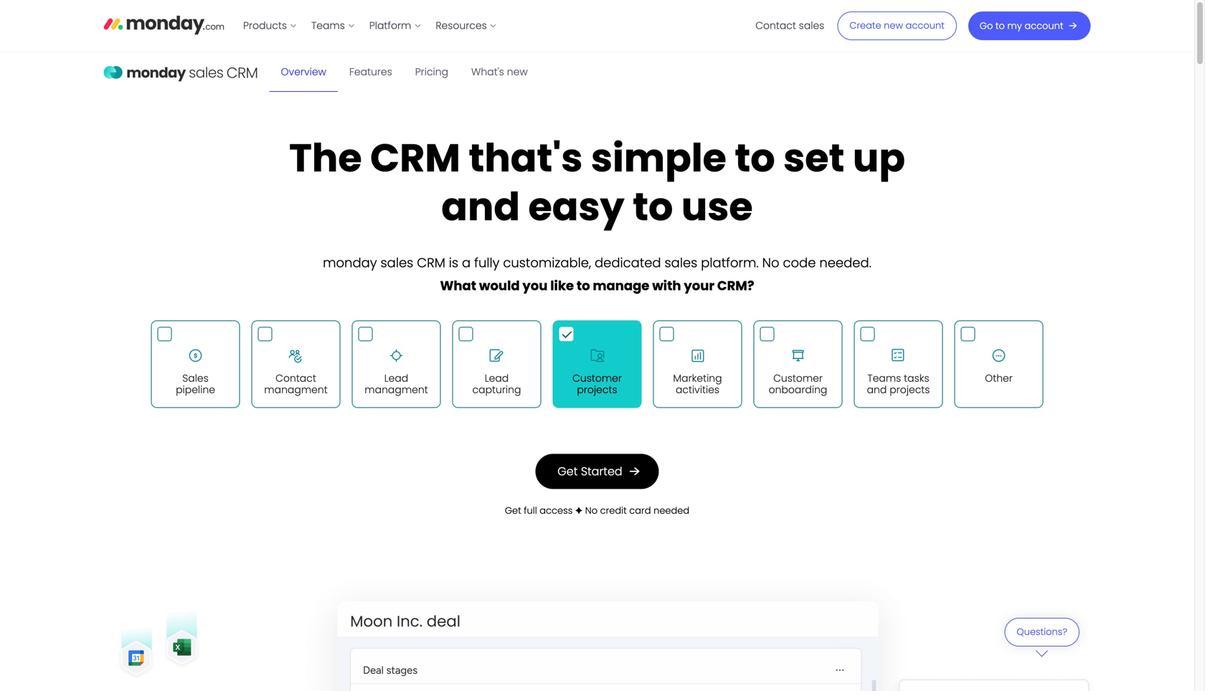 Task type: vqa. For each thing, say whether or not it's contained in the screenshot.
Sales pipeline "option"
yes



Task type: describe. For each thing, give the bounding box(es) containing it.
is
[[449, 254, 459, 272]]

platform.
[[701, 254, 759, 272]]

set
[[784, 131, 845, 185]]

0 horizontal spatial account
[[906, 19, 945, 32]]

activities
[[676, 383, 720, 397]]

Sales pipeline checkbox
[[151, 320, 240, 408]]

features link
[[338, 52, 404, 92]]

1 horizontal spatial account
[[1025, 19, 1064, 32]]

and inside teams tasks and projects
[[867, 383, 887, 397]]

create new account button
[[838, 11, 957, 40]]

manage
[[593, 277, 650, 295]]

go
[[980, 19, 993, 32]]

contact managment
[[264, 371, 328, 397]]

crm tag marketing activities image
[[684, 341, 712, 370]]

lead capturing
[[473, 371, 521, 397]]

features
[[349, 65, 392, 79]]

marketing activities
[[673, 371, 722, 397]]

customer onboarding
[[769, 371, 828, 397]]

to inside go to my account button
[[996, 19, 1005, 32]]

monday.com logo image
[[104, 9, 225, 40]]

get full access ✦ no credit card needed
[[505, 504, 690, 517]]

managment for lead
[[365, 383, 428, 397]]

contact sales link
[[749, 14, 832, 37]]

up
[[853, 131, 906, 185]]

go to my account button
[[969, 11, 1091, 40]]

pricing
[[415, 65, 449, 79]]

list containing products
[[236, 0, 504, 52]]

teams for teams tasks and projects
[[868, 371, 902, 385]]

resources
[[436, 19, 487, 33]]

to left set
[[735, 131, 776, 185]]

group containing sales pipeline
[[145, 315, 1050, 414]]

needed
[[654, 504, 690, 517]]

projects inside teams tasks and projects
[[890, 383, 930, 397]]

managment for contact
[[264, 383, 328, 397]]

overview link
[[269, 52, 338, 92]]

you
[[523, 277, 548, 295]]

get started
[[558, 463, 623, 479]]

get for get full access ✦ no credit card needed
[[505, 504, 522, 517]]

1 horizontal spatial sales
[[665, 254, 698, 272]]

customer projects
[[573, 371, 622, 397]]

go to my account
[[980, 19, 1064, 32]]

crm tag contact management image
[[282, 341, 310, 370]]

to up the dedicated
[[633, 180, 673, 234]]

needed.
[[820, 254, 872, 272]]

contact for contact sales
[[756, 19, 797, 33]]

lead for capturing
[[485, 371, 509, 385]]

Teams tasks and projects checkbox
[[854, 320, 943, 408]]

a
[[462, 254, 471, 272]]

pipeline
[[176, 383, 215, 397]]

resources link
[[429, 14, 504, 37]]

to inside the monday sales crm is a fully customizable, dedicated sales platform. no code needed. what would you like to manage with your crm?
[[577, 277, 590, 295]]

crm tag team tasks n projects image
[[885, 341, 913, 370]]

crm inside the crm that's simple to set up and easy to use
[[370, 131, 461, 185]]

Lead managment checkbox
[[352, 320, 441, 408]]

sales for monday
[[381, 254, 414, 272]]

get for get started
[[558, 463, 578, 479]]

that's
[[469, 131, 583, 185]]

teams link
[[304, 14, 362, 37]]

code
[[783, 254, 816, 272]]

monday
[[323, 254, 377, 272]]

like
[[551, 277, 574, 295]]

and inside the crm that's simple to set up and easy to use
[[442, 180, 520, 234]]

what's new link
[[460, 52, 540, 92]]

credit
[[600, 504, 627, 517]]

customer for onboarding
[[774, 371, 823, 385]]

use
[[682, 180, 753, 234]]



Task type: locate. For each thing, give the bounding box(es) containing it.
crm tag sales pipeline image
[[181, 341, 210, 370]]

simple
[[591, 131, 727, 185]]

monday.com crm and sales image
[[104, 52, 258, 93]]

no
[[763, 254, 780, 272], [585, 504, 598, 517]]

account
[[906, 19, 945, 32], [1025, 19, 1064, 32]]

teams for teams
[[311, 19, 345, 33]]

1 vertical spatial teams
[[868, 371, 902, 385]]

2 lead from the left
[[485, 371, 509, 385]]

customer inside "option"
[[573, 371, 622, 385]]

✦
[[575, 504, 583, 517]]

teams
[[311, 19, 345, 33], [868, 371, 902, 385]]

no left code
[[763, 254, 780, 272]]

account right create
[[906, 19, 945, 32]]

full
[[524, 504, 537, 517]]

create
[[850, 19, 882, 32]]

to right like
[[577, 277, 590, 295]]

list
[[236, 0, 504, 52]]

crm tag customer onboarding image
[[784, 341, 813, 370]]

card
[[630, 504, 651, 517]]

crm tag other image
[[985, 341, 1014, 370]]

1 vertical spatial new
[[507, 65, 528, 79]]

sales
[[799, 19, 825, 33], [381, 254, 414, 272], [665, 254, 698, 272]]

1 horizontal spatial get
[[558, 463, 578, 479]]

and up fully
[[442, 180, 520, 234]]

0 horizontal spatial projects
[[577, 383, 618, 397]]

with
[[653, 277, 681, 295]]

contact
[[756, 19, 797, 33], [276, 371, 316, 385]]

my
[[1008, 19, 1023, 32]]

projects down the crm tag team tasks n projects icon
[[890, 383, 930, 397]]

Contact managment checkbox
[[252, 320, 341, 408]]

sales inside main element
[[799, 19, 825, 33]]

1 vertical spatial contact
[[276, 371, 316, 385]]

crm
[[370, 131, 461, 185], [417, 254, 446, 272]]

fully
[[474, 254, 500, 272]]

sales up with
[[665, 254, 698, 272]]

0 horizontal spatial new
[[507, 65, 528, 79]]

lead down crm tag lead management icon
[[384, 371, 409, 385]]

projects
[[577, 383, 618, 397], [890, 383, 930, 397]]

get left full
[[505, 504, 522, 517]]

projects down crm tag customer projects icon
[[577, 383, 618, 397]]

the crm that's simple to set up and easy to use
[[289, 131, 906, 234]]

sales right monday
[[381, 254, 414, 272]]

sales left create
[[799, 19, 825, 33]]

account right "my"
[[1025, 19, 1064, 32]]

Customer onboarding checkbox
[[754, 320, 843, 408]]

0 horizontal spatial customer
[[573, 371, 622, 385]]

contact inside main element
[[756, 19, 797, 33]]

1 horizontal spatial teams
[[868, 371, 902, 385]]

teams tasks and projects
[[867, 371, 930, 397]]

1 horizontal spatial projects
[[890, 383, 930, 397]]

sales pipeline
[[176, 371, 215, 397]]

lead for managment
[[384, 371, 409, 385]]

access
[[540, 504, 573, 517]]

teams up overview in the top left of the page
[[311, 19, 345, 33]]

what's new
[[472, 65, 528, 79]]

teams inside list
[[311, 19, 345, 33]]

Lead capturing checkbox
[[452, 320, 541, 408]]

crm?
[[718, 277, 755, 295]]

projects inside customer projects
[[577, 383, 618, 397]]

get left started
[[558, 463, 578, 479]]

1 lead from the left
[[384, 371, 409, 385]]

1 horizontal spatial new
[[884, 19, 904, 32]]

0 horizontal spatial no
[[585, 504, 598, 517]]

customer down crm tag customer projects icon
[[573, 371, 622, 385]]

0 vertical spatial new
[[884, 19, 904, 32]]

to
[[996, 19, 1005, 32], [735, 131, 776, 185], [633, 180, 673, 234], [577, 277, 590, 295]]

teams inside teams tasks and projects
[[868, 371, 902, 385]]

1 customer from the left
[[573, 371, 622, 385]]

2 customer from the left
[[774, 371, 823, 385]]

1 horizontal spatial no
[[763, 254, 780, 272]]

started
[[581, 463, 623, 479]]

new inside button
[[884, 19, 904, 32]]

get
[[558, 463, 578, 479], [505, 504, 522, 517]]

lead
[[384, 371, 409, 385], [485, 371, 509, 385]]

1 projects from the left
[[577, 383, 618, 397]]

would
[[479, 277, 520, 295]]

0 vertical spatial and
[[442, 180, 520, 234]]

crm tag customer projects image
[[583, 341, 612, 370]]

0 horizontal spatial teams
[[311, 19, 345, 33]]

0 vertical spatial contact
[[756, 19, 797, 33]]

lead inside lead managment
[[384, 371, 409, 385]]

platform
[[370, 19, 411, 33]]

1 horizontal spatial contact
[[756, 19, 797, 33]]

your
[[684, 277, 715, 295]]

teams down the crm tag team tasks n projects icon
[[868, 371, 902, 385]]

2 horizontal spatial sales
[[799, 19, 825, 33]]

crm inside the monday sales crm is a fully customizable, dedicated sales platform. no code needed. what would you like to manage with your crm?
[[417, 254, 446, 272]]

customizable,
[[503, 254, 591, 272]]

questions? button
[[1005, 618, 1080, 657]]

1 vertical spatial no
[[585, 504, 598, 517]]

tasks
[[904, 371, 930, 385]]

0 vertical spatial crm
[[370, 131, 461, 185]]

main element
[[236, 0, 1091, 52]]

1 vertical spatial and
[[867, 383, 887, 397]]

0 horizontal spatial managment
[[264, 383, 328, 397]]

and down the crm tag team tasks n projects icon
[[867, 383, 887, 397]]

no right "✦"
[[585, 504, 598, 517]]

1 horizontal spatial lead
[[485, 371, 509, 385]]

managment down crm tag lead management icon
[[365, 383, 428, 397]]

contact inside the "contact managment"
[[276, 371, 316, 385]]

1 horizontal spatial customer
[[774, 371, 823, 385]]

0 vertical spatial no
[[763, 254, 780, 272]]

monday sales crm is a fully customizable, dedicated sales platform. no code needed. what would you like to manage with your crm?
[[323, 254, 872, 295]]

1 horizontal spatial managment
[[365, 383, 428, 397]]

get inside button
[[558, 463, 578, 479]]

crm tag lead capturing image
[[483, 341, 511, 370]]

0 vertical spatial get
[[558, 463, 578, 479]]

lead managment
[[365, 371, 428, 397]]

customer for projects
[[573, 371, 622, 385]]

new right create
[[884, 19, 904, 32]]

sales for contact
[[799, 19, 825, 33]]

to right the go
[[996, 19, 1005, 32]]

0 horizontal spatial sales
[[381, 254, 414, 272]]

platform link
[[362, 14, 429, 37]]

0 horizontal spatial lead
[[384, 371, 409, 385]]

overview
[[281, 65, 327, 79]]

0 vertical spatial teams
[[311, 19, 345, 33]]

Marketing activities checkbox
[[653, 320, 742, 408]]

0 horizontal spatial contact
[[276, 371, 316, 385]]

lead down crm tag lead capturing 'image'
[[485, 371, 509, 385]]

1 horizontal spatial and
[[867, 383, 887, 397]]

Other checkbox
[[955, 320, 1044, 408]]

dedicated
[[595, 254, 661, 272]]

new for create
[[884, 19, 904, 32]]

easy
[[529, 180, 625, 234]]

1 vertical spatial get
[[505, 504, 522, 517]]

create new account
[[850, 19, 945, 32]]

1 managment from the left
[[264, 383, 328, 397]]

new
[[884, 19, 904, 32], [507, 65, 528, 79]]

marketing
[[673, 371, 722, 385]]

and
[[442, 180, 520, 234], [867, 383, 887, 397]]

0 horizontal spatial and
[[442, 180, 520, 234]]

pricing link
[[404, 52, 460, 92]]

get started button
[[536, 454, 659, 489]]

managment
[[264, 383, 328, 397], [365, 383, 428, 397]]

products
[[243, 19, 287, 33]]

managment down crm tag contact management icon
[[264, 383, 328, 397]]

customer down crm tag customer onboarding icon at the right of page
[[774, 371, 823, 385]]

no inside the monday sales crm is a fully customizable, dedicated sales platform. no code needed. what would you like to manage with your crm?
[[763, 254, 780, 272]]

2 projects from the left
[[890, 383, 930, 397]]

0 horizontal spatial get
[[505, 504, 522, 517]]

crm tag lead management image
[[382, 341, 411, 370]]

1 vertical spatial crm
[[417, 254, 446, 272]]

onboarding
[[769, 383, 828, 397]]

group
[[145, 315, 1050, 414]]

2 managment from the left
[[365, 383, 428, 397]]

what
[[440, 277, 477, 295]]

questions?
[[1017, 625, 1068, 638]]

products link
[[236, 14, 304, 37]]

sales
[[182, 371, 209, 385]]

capturing
[[473, 383, 521, 397]]

customer
[[573, 371, 622, 385], [774, 371, 823, 385]]

lead inside lead capturing
[[485, 371, 509, 385]]

contact for contact managment
[[276, 371, 316, 385]]

other
[[985, 371, 1013, 385]]

the
[[289, 131, 362, 185]]

what's
[[472, 65, 504, 79]]

new for what's
[[507, 65, 528, 79]]

customer inside customer onboarding
[[774, 371, 823, 385]]

new right what's
[[507, 65, 528, 79]]

Customer projects checkbox
[[553, 320, 642, 408]]

contact sales
[[756, 19, 825, 33]]



